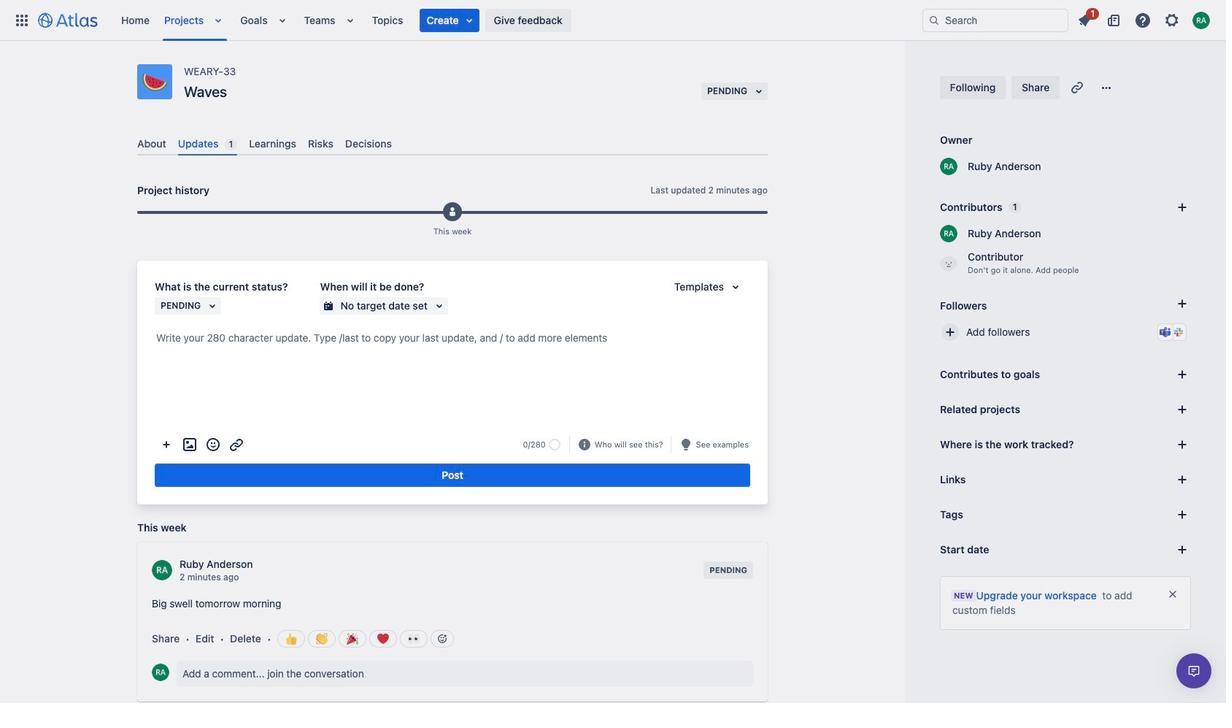 Task type: vqa. For each thing, say whether or not it's contained in the screenshot.
:tada: icon in the bottom of the page
yes



Task type: describe. For each thing, give the bounding box(es) containing it.
help image
[[1135, 11, 1152, 29]]

added new contributor image
[[447, 206, 459, 218]]

add follower image
[[942, 323, 959, 341]]

search image
[[929, 14, 941, 26]]

list item inside top element
[[420, 8, 479, 32]]

:tada: image
[[347, 633, 358, 645]]

:clap: image
[[316, 633, 328, 645]]

add files, videos, or images image
[[181, 436, 199, 454]]

insert emoji image
[[204, 436, 222, 454]]

add a follower image
[[1174, 295, 1192, 313]]

:thumbsup: image
[[285, 633, 297, 645]]

:clap: image
[[316, 633, 328, 645]]



Task type: locate. For each thing, give the bounding box(es) containing it.
:heart: image
[[377, 633, 389, 645]]

0 horizontal spatial list
[[114, 0, 923, 41]]

1 horizontal spatial list
[[1072, 5, 1218, 32]]

close banner image
[[1168, 589, 1179, 600]]

tab list
[[131, 131, 774, 156]]

:tada: image
[[347, 633, 358, 645]]

banner
[[0, 0, 1227, 41]]

more actions image
[[158, 436, 175, 454]]

Search field
[[923, 8, 1069, 32]]

None search field
[[923, 8, 1069, 32]]

:heart: image
[[377, 633, 389, 645]]

:thumbsup: image
[[285, 633, 297, 645]]

Main content area, start typing to enter text. text field
[[155, 329, 751, 352]]

insert link image
[[228, 436, 245, 454]]

list item
[[210, 0, 230, 41], [274, 0, 294, 41], [341, 0, 362, 41], [1072, 5, 1100, 32], [420, 8, 479, 32]]

list
[[114, 0, 923, 41], [1072, 5, 1218, 32]]

msteams logo showing  channels are connected to this project image
[[1160, 326, 1172, 338]]

open intercom messenger image
[[1186, 662, 1203, 680]]

slack logo showing nan channels are connected to this project image
[[1173, 326, 1185, 338]]

:eyes: image
[[408, 633, 420, 645], [408, 633, 420, 645]]

top element
[[9, 0, 923, 41]]



